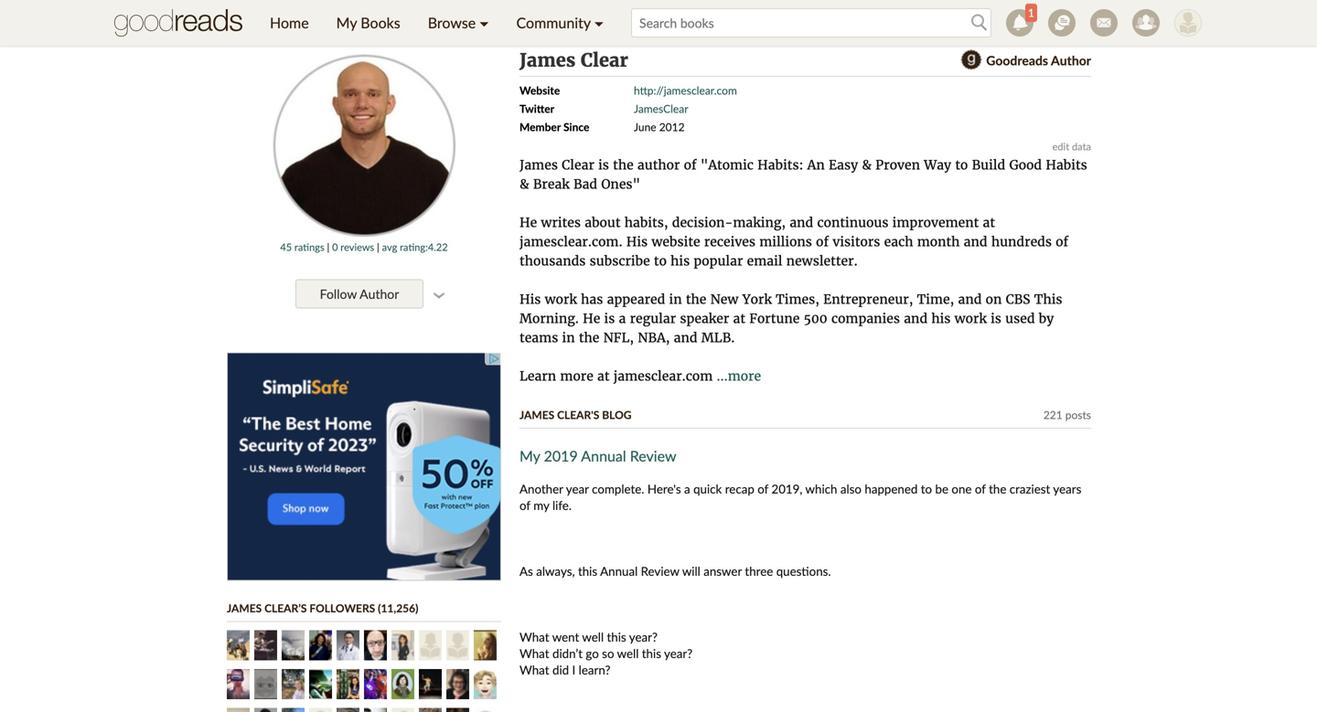 Task type: vqa. For each thing, say whether or not it's contained in the screenshot.
Rate 2 out of 5 image's Rate
no



Task type: locate. For each thing, give the bounding box(es) containing it.
by
[[1039, 311, 1054, 327]]

in down morning.
[[562, 330, 575, 346]]

1 horizontal spatial his
[[627, 234, 648, 250]]

author right follow
[[360, 286, 399, 302]]

& right easy
[[862, 157, 872, 173]]

of up newsletter.
[[816, 234, 829, 250]]

he inside he writes about habits, decision-making, and continuous improvement at jamesclear.com. his website receives millions of visitors each month and hundreds of thousands subscribe to his popular email newsletter.
[[520, 215, 537, 231]]

well
[[582, 631, 604, 645], [617, 647, 639, 662]]

this right so
[[642, 647, 662, 662]]

learn
[[520, 368, 557, 385]]

he inside his work has appeared in the new york times, entrepreneur, time, and on cbs this morning. he is a regular speaker at fortune 500 companies and his work is used by teams in the nfl, nba, and mlb.
[[583, 311, 601, 327]]

teams
[[520, 330, 559, 346]]

0 vertical spatial advertisement region
[[215, 0, 1103, 31]]

0 vertical spatial he
[[520, 215, 537, 231]]

2 horizontal spatial this
[[642, 647, 662, 662]]

this up so
[[607, 631, 627, 645]]

follow
[[320, 286, 357, 302]]

clear inside james clear is the author of "atomic habits: an easy & proven way to build good habits & break bad ones"
[[562, 157, 595, 173]]

making,
[[733, 215, 786, 231]]

james up website
[[520, 49, 576, 72]]

1 horizontal spatial at
[[734, 311, 746, 327]]

| left the avg
[[377, 241, 380, 253]]

his down habits,
[[627, 234, 648, 250]]

annual up the complete.
[[581, 447, 627, 465]]

james up the break
[[520, 157, 558, 173]]

this
[[578, 565, 598, 579], [607, 631, 627, 645], [642, 647, 662, 662]]

my left 2019
[[520, 447, 540, 465]]

1 vertical spatial work
[[955, 311, 987, 327]]

james for james clear
[[520, 49, 576, 72]]

answer
[[704, 565, 742, 579]]

0 vertical spatial at
[[983, 215, 996, 231]]

my books
[[336, 14, 401, 32]]

so
[[602, 647, 615, 662]]

0 vertical spatial &
[[862, 157, 872, 173]]

follow author
[[320, 286, 399, 302]]

katri k... image
[[282, 670, 305, 700]]

0 vertical spatial review
[[630, 447, 677, 465]]

sue harper image
[[419, 631, 442, 661]]

what left went
[[520, 631, 550, 645]]

his inside he writes about habits, decision-making, and continuous improvement at jamesclear.com. his website receives millions of visitors each month and hundreds of thousands subscribe to his popular email newsletter.
[[627, 234, 648, 250]]

0 horizontal spatial his
[[671, 253, 690, 270]]

1 vertical spatial his
[[520, 291, 541, 308]]

june 2012
[[634, 120, 685, 134]]

0 horizontal spatial in
[[562, 330, 575, 346]]

▾ inside "dropdown button"
[[595, 14, 604, 32]]

author down my group discussions "image"
[[1051, 53, 1092, 68]]

time,
[[918, 291, 955, 308]]

writes
[[541, 215, 581, 231]]

1 vertical spatial my
[[520, 447, 540, 465]]

hundreds
[[992, 234, 1052, 250]]

books
[[361, 14, 401, 32]]

his inside his work has appeared in the new york times, entrepreneur, time, and on cbs this morning. he is a regular speaker at fortune 500 companies and his work is used by teams in the nfl, nba, and mlb.
[[520, 291, 541, 308]]

to down website
[[654, 253, 667, 270]]

he left writes
[[520, 215, 537, 231]]

his down time,
[[932, 311, 951, 327]]

0 horizontal spatial this
[[578, 565, 598, 579]]

subscribe
[[590, 253, 650, 270]]

ursula s image
[[392, 670, 415, 700]]

did
[[553, 663, 569, 678]]

sher image
[[309, 631, 332, 661]]

eileen ... image
[[447, 709, 469, 713]]

follow author button
[[296, 280, 424, 309]]

his down website
[[671, 253, 690, 270]]

thousands
[[520, 253, 586, 270]]

annual right always, on the bottom of page
[[600, 565, 638, 579]]

1 | from the left
[[327, 241, 330, 253]]

1 horizontal spatial he
[[583, 311, 601, 327]]

to right way
[[956, 157, 969, 173]]

1 horizontal spatial ▾
[[595, 14, 604, 32]]

he down has
[[583, 311, 601, 327]]

my
[[336, 14, 357, 32], [520, 447, 540, 465]]

0 vertical spatial clear
[[581, 49, 629, 72]]

my 2019 annual review
[[520, 447, 677, 465]]

0 horizontal spatial |
[[327, 241, 330, 253]]

1 horizontal spatial a
[[685, 482, 691, 497]]

1 vertical spatial to
[[654, 253, 667, 270]]

of right hundreds
[[1056, 234, 1069, 250]]

2 horizontal spatial to
[[956, 157, 969, 173]]

of right author
[[684, 157, 697, 173]]

2019
[[544, 447, 578, 465]]

0 vertical spatial his
[[671, 253, 690, 270]]

2 | from the left
[[377, 241, 380, 253]]

my left 'books'
[[336, 14, 357, 32]]

and down time,
[[904, 311, 928, 327]]

is up ones" on the top left
[[599, 157, 609, 173]]

0 horizontal spatial ▾
[[480, 14, 489, 32]]

james inside james clear is the author of "atomic habits: an easy & proven way to build good habits & break bad ones"
[[520, 157, 558, 173]]

on
[[986, 291, 1002, 308]]

2 vertical spatial at
[[598, 368, 610, 385]]

jake image
[[309, 709, 332, 713]]

james for james clear is the author of "atomic habits: an easy & proven way to build good habits & break bad ones"
[[520, 157, 558, 173]]

bill image
[[282, 709, 305, 713]]

45 ratings | 0 reviews | avg rating:4.22
[[280, 241, 448, 253]]

1 horizontal spatial author
[[1051, 53, 1092, 68]]

1 vertical spatial clear
[[562, 157, 595, 173]]

year? right so
[[664, 647, 693, 662]]

work up morning.
[[545, 291, 577, 308]]

newsletter.
[[787, 253, 858, 270]]

year
[[566, 482, 589, 497]]

at inside his work has appeared in the new york times, entrepreneur, time, and on cbs this morning. he is a regular speaker at fortune 500 companies and his work is used by teams in the nfl, nba, and mlb.
[[734, 311, 746, 327]]

of inside james clear is the author of "atomic habits: an easy & proven way to build good habits & break bad ones"
[[684, 157, 697, 173]]

1 horizontal spatial to
[[921, 482, 933, 497]]

my for my books
[[336, 14, 357, 32]]

edit data link
[[1053, 140, 1092, 153]]

followers
[[310, 602, 375, 615]]

▾ for community ▾
[[595, 14, 604, 32]]

1 horizontal spatial year?
[[664, 647, 693, 662]]

a inside another year complete. here's a quick recap of 2019, which also happened to be one of the craziest years of my life.
[[685, 482, 691, 497]]

work down on
[[955, 311, 987, 327]]

the
[[613, 157, 634, 173], [686, 291, 707, 308], [579, 330, 600, 346], [989, 482, 1007, 497]]

my inside menu
[[336, 14, 357, 32]]

1 horizontal spatial his
[[932, 311, 951, 327]]

email
[[747, 253, 783, 270]]

0 horizontal spatial author
[[360, 286, 399, 302]]

1 vertical spatial his
[[932, 311, 951, 327]]

improvement
[[893, 215, 980, 231]]

0 horizontal spatial his
[[520, 291, 541, 308]]

this
[[1035, 291, 1063, 308]]

review left will in the right bottom of the page
[[641, 565, 680, 579]]

james for james clear's blog
[[520, 409, 555, 422]]

york
[[743, 291, 772, 308]]

1 ▾ from the left
[[480, 14, 489, 32]]

0 vertical spatial what
[[520, 631, 550, 645]]

clear for james clear is the author of "atomic habits: an easy & proven way to build good habits & break bad ones"
[[562, 157, 595, 173]]

review
[[630, 447, 677, 465], [641, 565, 680, 579]]

0 vertical spatial in
[[669, 291, 682, 308]]

my for my 2019 annual review
[[520, 447, 540, 465]]

goodreads
[[987, 53, 1049, 68]]

complete.
[[592, 482, 645, 497]]

juice image
[[364, 631, 387, 661]]

▾ right browse
[[480, 14, 489, 32]]

1 vertical spatial this
[[607, 631, 627, 645]]

this right always, on the bottom of page
[[578, 565, 598, 579]]

1 horizontal spatial &
[[862, 157, 872, 173]]

andrew image
[[419, 670, 442, 700]]

1 vertical spatial he
[[583, 311, 601, 327]]

0 horizontal spatial my
[[336, 14, 357, 32]]

website
[[652, 234, 701, 250]]

author inside 'button'
[[360, 286, 399, 302]]

0 horizontal spatial to
[[654, 253, 667, 270]]

2 vertical spatial to
[[921, 482, 933, 497]]

popular
[[694, 253, 743, 270]]

2 ▾ from the left
[[595, 14, 604, 32]]

james clear is the author of "atomic habits: an easy & proven way to build good habits & break bad ones"
[[520, 157, 1088, 193]]

is
[[599, 157, 609, 173], [604, 311, 615, 327], [991, 311, 1002, 327]]

0 vertical spatial this
[[578, 565, 598, 579]]

the up ones" on the top left
[[613, 157, 634, 173]]

is inside james clear is the author of "atomic habits: an easy & proven way to build good habits & break bad ones"
[[599, 157, 609, 173]]

to left be
[[921, 482, 933, 497]]

1 vertical spatial &
[[520, 176, 530, 193]]

m. m. sana image
[[392, 631, 415, 661]]

jamesclear.com
[[614, 368, 713, 385]]

clear up http://jamesclear.com twitter
[[581, 49, 629, 72]]

cogwheeler image
[[227, 709, 250, 713]]

edit
[[1053, 140, 1070, 153]]

0 vertical spatial his
[[627, 234, 648, 250]]

james up paul icon
[[227, 602, 262, 615]]

adam image
[[254, 631, 277, 661]]

paul image
[[227, 631, 250, 661]]

clear up bad in the top left of the page
[[562, 157, 595, 173]]

2 vertical spatial what
[[520, 663, 550, 678]]

reviews
[[341, 241, 374, 253]]

2012
[[660, 120, 685, 134]]

|
[[327, 241, 330, 253], [377, 241, 380, 253]]

bad
[[574, 176, 598, 193]]

bob builder image
[[1175, 9, 1202, 37]]

of right one
[[975, 482, 986, 497]]

james down learn
[[520, 409, 555, 422]]

0 vertical spatial my
[[336, 14, 357, 32]]

0 horizontal spatial he
[[520, 215, 537, 231]]

and up millions on the top right
[[790, 215, 814, 231]]

menu
[[256, 0, 618, 46]]

visitors
[[833, 234, 881, 250]]

and right month
[[964, 234, 988, 250]]

james clear image
[[273, 54, 456, 237]]

he
[[520, 215, 537, 231], [583, 311, 601, 327]]

0 horizontal spatial a
[[619, 311, 626, 327]]

1 button
[[999, 0, 1041, 46]]

way
[[924, 157, 952, 173]]

a up the "nfl," on the top left of page
[[619, 311, 626, 327]]

cbs
[[1006, 291, 1031, 308]]

▾ up james clear
[[595, 14, 604, 32]]

his
[[671, 253, 690, 270], [932, 311, 951, 327]]

0 vertical spatial to
[[956, 157, 969, 173]]

advertisement region
[[215, 0, 1103, 31], [227, 353, 501, 582]]

easy
[[829, 157, 859, 173]]

▾
[[480, 14, 489, 32], [595, 14, 604, 32]]

ones"
[[602, 176, 641, 193]]

1 vertical spatial author
[[360, 286, 399, 302]]

new
[[711, 291, 739, 308]]

what left did
[[520, 663, 550, 678]]

▾ inside popup button
[[480, 14, 489, 32]]

review up here's
[[630, 447, 677, 465]]

0 vertical spatial author
[[1051, 53, 1092, 68]]

to inside james clear is the author of "atomic habits: an easy & proven way to build good habits & break bad ones"
[[956, 157, 969, 173]]

Search books text field
[[631, 8, 992, 38]]

at up hundreds
[[983, 215, 996, 231]]

the inside another year complete. here's a quick recap of 2019, which also happened to be one of the craziest years of my life.
[[989, 482, 1007, 497]]

i
[[572, 663, 576, 678]]

at down new
[[734, 311, 746, 327]]

a
[[619, 311, 626, 327], [685, 482, 691, 497]]

jamesclear link
[[634, 102, 689, 115]]

1 horizontal spatial in
[[669, 291, 682, 308]]

a left the quick
[[685, 482, 691, 497]]

month
[[918, 234, 960, 250]]

margo j... image
[[447, 670, 469, 700]]

0 vertical spatial well
[[582, 631, 604, 645]]

will
[[683, 565, 701, 579]]

and left on
[[959, 291, 982, 308]]

didn't
[[553, 647, 583, 662]]

well right so
[[617, 647, 639, 662]]

the left "craziest"
[[989, 482, 1007, 497]]

1 horizontal spatial my
[[520, 447, 540, 465]]

1 vertical spatial advertisement region
[[227, 353, 501, 582]]

of
[[684, 157, 697, 173], [816, 234, 829, 250], [1056, 234, 1069, 250], [758, 482, 769, 497], [975, 482, 986, 497], [520, 499, 531, 513]]

carma s... image
[[337, 709, 360, 713]]

data
[[1072, 140, 1092, 153]]

ratings
[[295, 241, 325, 253]]

well up go
[[582, 631, 604, 645]]

45
[[280, 241, 292, 253]]

an
[[808, 157, 825, 173]]

in up regular
[[669, 291, 682, 308]]

year? down the 'as always, this annual review will answer three questions.'
[[629, 631, 658, 645]]

▾ for browse ▾
[[480, 14, 489, 32]]

0 vertical spatial year?
[[629, 631, 658, 645]]

1 vertical spatial what
[[520, 647, 550, 662]]

1 vertical spatial well
[[617, 647, 639, 662]]

author for follow author
[[360, 286, 399, 302]]

also
[[841, 482, 862, 497]]

0 horizontal spatial year?
[[629, 631, 658, 645]]

1 vertical spatial at
[[734, 311, 746, 327]]

& left the break
[[520, 176, 530, 193]]

0 vertical spatial work
[[545, 291, 577, 308]]

http://jamesclear.com twitter
[[520, 84, 737, 115]]

notifications element
[[1007, 4, 1038, 37]]

karina image
[[474, 670, 497, 700]]

| left 0
[[327, 241, 330, 253]]

1 horizontal spatial |
[[377, 241, 380, 253]]

0 reviews link
[[332, 241, 374, 253]]

friend requests image
[[1133, 9, 1160, 37]]

amy image
[[309, 670, 332, 700]]

http://jamesclear.com link
[[634, 84, 737, 97]]

what went well this year? what didn't go so well this year? what did i learn?
[[520, 631, 693, 678]]

2 horizontal spatial at
[[983, 215, 996, 231]]

his work has appeared in the new york times, entrepreneur, time, and on cbs this morning. he is a regular speaker at fortune 500 companies and his work is used by teams in the nfl, nba, and mlb.
[[520, 291, 1063, 346]]

yulia image
[[337, 670, 360, 700]]

his up morning.
[[520, 291, 541, 308]]

0 vertical spatial a
[[619, 311, 626, 327]]

at right more
[[598, 368, 610, 385]]

1 vertical spatial a
[[685, 482, 691, 497]]

what left didn't
[[520, 647, 550, 662]]

member
[[520, 120, 561, 134]]

more
[[560, 368, 594, 385]]

jenny g... image
[[419, 709, 442, 713]]

blog
[[602, 409, 632, 422]]

clear's
[[557, 409, 600, 422]]

of right the recap at the bottom right of page
[[758, 482, 769, 497]]



Task type: describe. For each thing, give the bounding box(es) containing it.
1 vertical spatial year?
[[664, 647, 693, 662]]

and down 'speaker'
[[674, 330, 698, 346]]

habits:
[[758, 157, 804, 173]]

2 vertical spatial this
[[642, 647, 662, 662]]

which
[[806, 482, 838, 497]]

0 vertical spatial annual
[[581, 447, 627, 465]]

quick
[[694, 482, 722, 497]]

browse ▾ button
[[414, 0, 503, 46]]

one
[[952, 482, 972, 497]]

receives
[[704, 234, 756, 250]]

221
[[1044, 409, 1063, 422]]

appeared
[[607, 291, 666, 308]]

the inside james clear is the author of "atomic habits: an easy & proven way to build good habits & break bad ones"
[[613, 157, 634, 173]]

learn?
[[579, 663, 611, 678]]

recap
[[725, 482, 755, 497]]

0 horizontal spatial &
[[520, 176, 530, 193]]

author for goodreads author
[[1051, 53, 1092, 68]]

posts
[[1066, 409, 1092, 422]]

1 horizontal spatial this
[[607, 631, 627, 645]]

500
[[804, 311, 828, 327]]

go
[[586, 647, 599, 662]]

website
[[520, 84, 560, 97]]

at inside he writes about habits, decision-making, and continuous improvement at jamesclear.com. his website receives millions of visitors each month and hundreds of thousands subscribe to his popular email newsletter.
[[983, 215, 996, 231]]

menu containing home
[[256, 0, 618, 46]]

june
[[634, 120, 657, 134]]

lauren image
[[474, 631, 497, 661]]

times,
[[776, 291, 820, 308]]

jamesclear member since
[[520, 102, 689, 134]]

always,
[[536, 565, 575, 579]]

millions
[[760, 234, 813, 250]]

is down on
[[991, 311, 1002, 327]]

happened
[[865, 482, 918, 497]]

break
[[533, 176, 570, 193]]

years
[[1054, 482, 1082, 497]]

speaker
[[680, 311, 730, 327]]

2 what from the top
[[520, 647, 550, 662]]

my 2019 annual review link
[[520, 447, 677, 465]]

gita image
[[392, 709, 415, 713]]

vittal ... image
[[364, 709, 387, 713]]

1 vertical spatial review
[[641, 565, 680, 579]]

another
[[520, 482, 563, 497]]

each
[[885, 234, 914, 250]]

his inside he writes about habits, decision-making, and continuous improvement at jamesclear.com. his website receives millions of visitors each month and hundreds of thousands subscribe to his popular email newsletter.
[[671, 253, 690, 270]]

went
[[552, 631, 580, 645]]

habits
[[1046, 157, 1088, 173]]

habits,
[[625, 215, 669, 231]]

browse ▾
[[428, 14, 489, 32]]

edit data
[[1053, 140, 1092, 153]]

of left my
[[520, 499, 531, 513]]

erin image
[[254, 709, 277, 713]]

companies
[[832, 311, 900, 327]]

about
[[585, 215, 621, 231]]

ken image
[[337, 631, 360, 661]]

here's
[[648, 482, 681, 497]]

three
[[745, 565, 774, 579]]

build
[[972, 157, 1006, 173]]

1 horizontal spatial well
[[617, 647, 639, 662]]

1 vertical spatial annual
[[600, 565, 638, 579]]

proven
[[876, 157, 921, 173]]

0 horizontal spatial at
[[598, 368, 610, 385]]

since
[[564, 120, 590, 134]]

james clear's blog
[[520, 409, 632, 422]]

his inside his work has appeared in the new york times, entrepreneur, time, and on cbs this morning. he is a regular speaker at fortune 500 companies and his work is used by teams in the nfl, nba, and mlb.
[[932, 311, 951, 327]]

1
[[1029, 6, 1035, 19]]

another year complete. here's a quick recap of 2019, which also happened to be one of the craziest years of my life.
[[520, 482, 1082, 513]]

0 horizontal spatial work
[[545, 291, 577, 308]]

life.
[[553, 499, 572, 513]]

community ▾ button
[[503, 0, 618, 46]]

the left the "nfl," on the top left of page
[[579, 330, 600, 346]]

used
[[1006, 311, 1035, 327]]

1 horizontal spatial work
[[955, 311, 987, 327]]

craziest
[[1010, 482, 1051, 497]]

a inside his work has appeared in the new york times, entrepreneur, time, and on cbs this morning. he is a regular speaker at fortune 500 companies and his work is used by teams in the nfl, nba, and mlb.
[[619, 311, 626, 327]]

my group discussions image
[[1049, 9, 1076, 37]]

0 horizontal spatial well
[[582, 631, 604, 645]]

decision-
[[672, 215, 733, 231]]

he writes about habits, decision-making, and continuous improvement at jamesclear.com. his website receives millions of visitors each month and hundreds of thousands subscribe to his popular email newsletter.
[[520, 215, 1069, 270]]

jessica image
[[282, 631, 305, 661]]

community ▾
[[517, 14, 604, 32]]

jody image
[[474, 709, 497, 713]]

my
[[534, 499, 550, 513]]

the up 'speaker'
[[686, 291, 707, 308]]

jonathan image
[[227, 670, 250, 700]]

jamesclear.com.
[[520, 234, 623, 250]]

1 vertical spatial in
[[562, 330, 575, 346]]

regular
[[630, 311, 676, 327]]

Search for books to add to your shelves search field
[[631, 8, 992, 38]]

to inside he writes about habits, decision-making, and continuous improvement at jamesclear.com. his website receives millions of visitors each month and hundreds of thousands subscribe to his popular email newsletter.
[[654, 253, 667, 270]]

as
[[520, 565, 533, 579]]

inbox image
[[1091, 9, 1118, 37]]

...more
[[717, 368, 762, 385]]

45 ratings link
[[280, 241, 325, 253]]

browse
[[428, 14, 476, 32]]

goodreads author
[[987, 53, 1092, 68]]

avg
[[382, 241, 397, 253]]

my books link
[[323, 0, 414, 46]]

clear's
[[265, 602, 307, 615]]

sabrina image
[[364, 670, 387, 700]]

continuous
[[818, 215, 889, 231]]

"atomic
[[701, 157, 754, 173]]

to inside another year complete. here's a quick recap of 2019, which also happened to be one of the craziest years of my life.
[[921, 482, 933, 497]]

james for james clear's followers (11,256)
[[227, 602, 262, 615]]

twitter
[[520, 102, 555, 115]]

entrepreneur,
[[824, 291, 914, 308]]

community
[[517, 14, 591, 32]]

has
[[581, 291, 603, 308]]

clear for james clear
[[581, 49, 629, 72]]

3 what from the top
[[520, 663, 550, 678]]

angela image
[[254, 670, 277, 700]]

fortune
[[750, 311, 800, 327]]

is up the "nfl," on the top left of page
[[604, 311, 615, 327]]

james clear
[[520, 49, 629, 72]]

mlb.
[[702, 330, 735, 346]]

1 what from the top
[[520, 631, 550, 645]]

good
[[1010, 157, 1042, 173]]

kevin c... image
[[447, 631, 469, 661]]

avg rating:4.22 link
[[382, 241, 448, 253]]

...more link
[[717, 368, 762, 385]]



